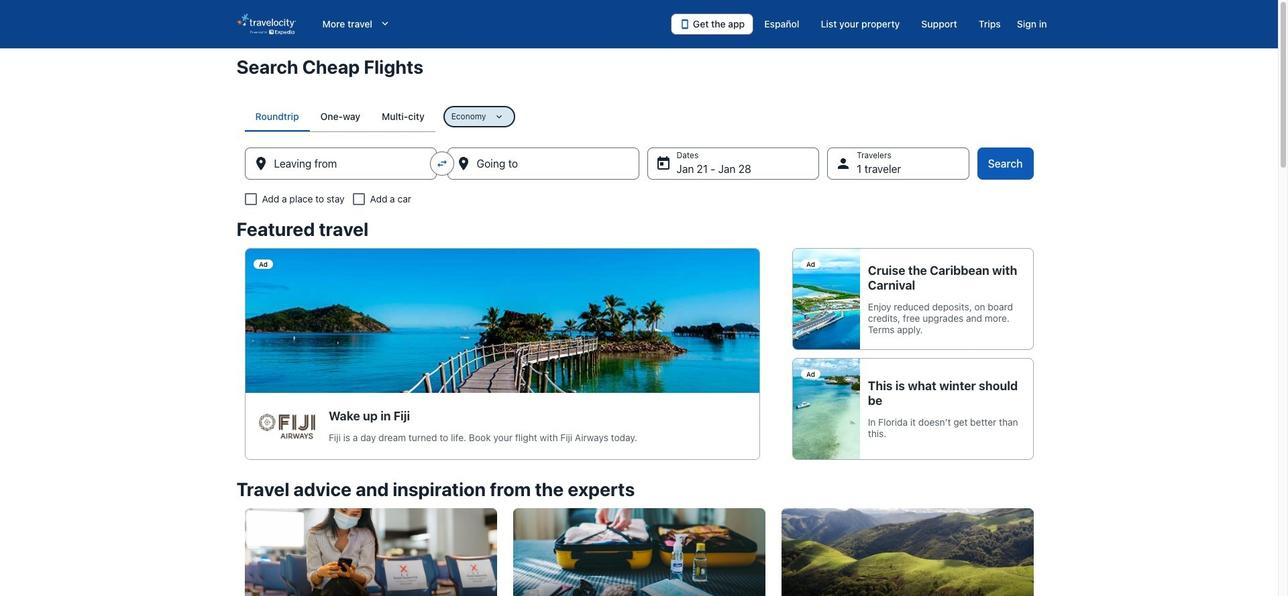 Task type: vqa. For each thing, say whether or not it's contained in the screenshot.
Show previous image for citizenM Seattle Pioneer Square
no



Task type: describe. For each thing, give the bounding box(es) containing it.
travel advice and inspiration from the experts region
[[229, 471, 1050, 597]]



Task type: locate. For each thing, give the bounding box(es) containing it.
swap origin and destination values image
[[436, 158, 448, 170]]

tab list
[[245, 102, 435, 132]]

travelocity logo image
[[237, 13, 296, 35]]

featured travel region
[[229, 211, 1050, 471]]

download the app button image
[[680, 19, 691, 30]]

main content
[[0, 48, 1279, 597]]



